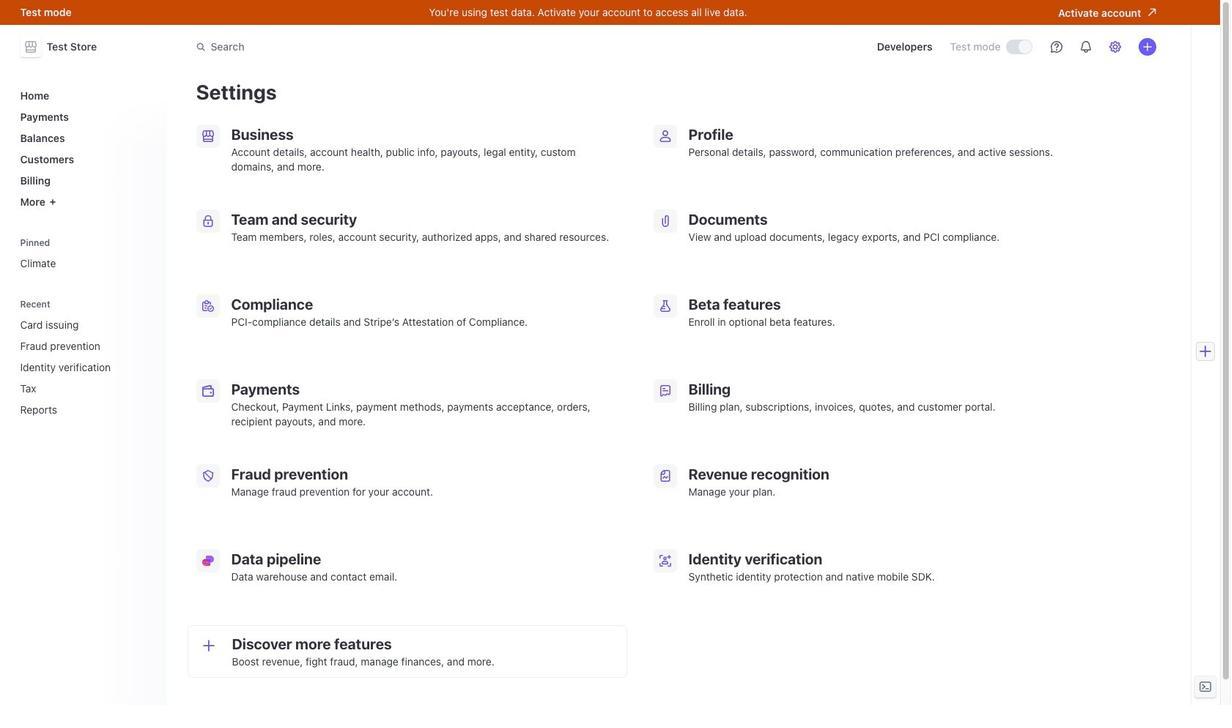 Task type: describe. For each thing, give the bounding box(es) containing it.
notifications image
[[1080, 41, 1092, 53]]

pinned element
[[14, 237, 158, 276]]

core navigation links element
[[14, 84, 158, 214]]

Search text field
[[187, 33, 601, 60]]



Task type: locate. For each thing, give the bounding box(es) containing it.
1 recent element from the top
[[14, 299, 158, 422]]

recent element
[[14, 299, 158, 422], [14, 313, 158, 422]]

settings image
[[1109, 41, 1121, 53]]

None search field
[[187, 33, 601, 60]]

help image
[[1051, 41, 1062, 53]]

2 recent element from the top
[[14, 313, 158, 422]]

Test mode checkbox
[[1007, 40, 1032, 54]]



Task type: vqa. For each thing, say whether or not it's contained in the screenshot.
Core navigation links element
yes



